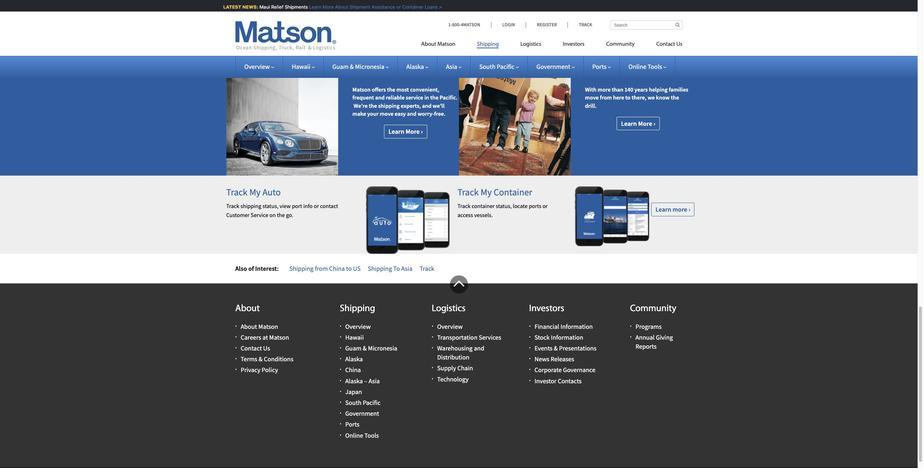 Task type: vqa. For each thing, say whether or not it's contained in the screenshot.
Auto's My
yes



Task type: locate. For each thing, give the bounding box(es) containing it.
track my container
[[458, 186, 533, 198]]

offers
[[372, 86, 386, 93]]

Search search field
[[611, 20, 683, 30]]

loans
[[424, 4, 437, 10]]

140
[[625, 86, 634, 93]]

& up –
[[363, 344, 367, 353]]

1 horizontal spatial tools
[[648, 62, 663, 71]]

or inside shipping your vehicle to the west coast, hawaii, alaska, guam or micronesia is easy!
[[407, 62, 413, 70]]

guam & micronesia link up the offers
[[333, 62, 389, 71]]

matson offers the most convenient, frequent and reliable service in the pacific. we're the shipping experts, and we'll make your move easy and worry-free.
[[353, 86, 458, 117]]

hawaii,
[[353, 62, 371, 70]]

the up household
[[636, 54, 644, 62]]

investors left moving
[[563, 41, 585, 47]]

logistics down register link
[[521, 41, 542, 47]]

ports link
[[593, 62, 611, 71], [345, 420, 360, 429]]

guam inside shipping your vehicle to the west coast, hawaii, alaska, guam or micronesia is easy!
[[391, 62, 406, 70]]

the left west
[[414, 54, 422, 62]]

1 vertical spatial track link
[[420, 264, 435, 273]]

your right make
[[367, 110, 379, 117]]

0 vertical spatial hawaii link
[[292, 62, 315, 71]]

china left us
[[329, 264, 345, 273]]

free.
[[434, 110, 446, 117]]

government down japan
[[345, 410, 379, 418]]

port
[[292, 202, 302, 210]]

pacific down shipping link
[[497, 62, 515, 71]]

investor contacts link
[[535, 377, 582, 385]]

vehicles.
[[585, 71, 607, 78]]

overview transportation services warehousing and distribution supply chain technology
[[437, 322, 502, 383]]

community up programs link on the right bottom of the page
[[631, 304, 677, 314]]

news
[[535, 355, 550, 363]]

1 vertical spatial government link
[[345, 410, 379, 418]]

1-800-4matson
[[449, 22, 481, 28]]

track for track container status, locate ports or access vessels.
[[458, 202, 471, 210]]

track inside track container status, locate ports or access vessels.
[[458, 202, 471, 210]]

1 vertical spatial tools
[[365, 431, 379, 440]]

or inside track shipping status, view port info or contact customer service on the go.
[[314, 202, 319, 210]]

track my auto
[[226, 186, 281, 198]]

alaska link up 'china' "link"
[[345, 355, 363, 363]]

1 horizontal spatial from
[[600, 94, 612, 101]]

about matson link for shipping link
[[421, 38, 467, 53]]

contact inside about matson careers at matson contact us terms & conditions privacy policy
[[241, 344, 262, 353]]

1 horizontal spatial alaska link
[[407, 62, 429, 71]]

0 vertical spatial government link
[[537, 62, 575, 71]]

overview for overview
[[244, 62, 270, 71]]

1 vertical spatial ports link
[[345, 420, 360, 429]]

and down experts,
[[407, 110, 417, 117]]

us up terms & conditions link
[[263, 344, 270, 353]]

alaska up japan link
[[345, 377, 363, 385]]

0 horizontal spatial of
[[248, 264, 254, 273]]

also
[[235, 264, 247, 273]]

1 vertical spatial guam & micronesia link
[[345, 344, 398, 353]]

container left loans
[[401, 4, 422, 10]]

go.
[[286, 212, 294, 219]]

move left easy
[[380, 110, 394, 117]]

alaska link down west
[[407, 62, 429, 71]]

shipping for shipping from china to us
[[290, 264, 314, 273]]

government link
[[537, 62, 575, 71], [345, 410, 379, 418]]

0 vertical spatial logistics
[[521, 41, 542, 47]]

ports inside overview hawaii guam & micronesia alaska china alaska – asia japan south pacific government ports online tools
[[345, 420, 360, 429]]

shipping inside top menu navigation
[[477, 41, 499, 47]]

–
[[364, 377, 367, 385]]

1 status, from the left
[[263, 202, 279, 210]]

2 horizontal spatial ›
[[689, 205, 691, 214]]

warehousing
[[437, 344, 473, 353]]

or right assistance in the top of the page
[[395, 4, 400, 10]]

1 vertical spatial hawaii link
[[345, 333, 364, 342]]

overview inside overview hawaii guam & micronesia alaska china alaska – asia japan south pacific government ports online tools
[[345, 322, 371, 331]]

hawaii
[[292, 62, 311, 71], [345, 333, 364, 342]]

ports link down moving?
[[593, 62, 611, 71]]

1 horizontal spatial overview
[[345, 322, 371, 331]]

to down 140
[[626, 94, 631, 101]]

0 vertical spatial track link
[[568, 22, 593, 28]]

matson right at at left
[[269, 333, 289, 342]]

community
[[607, 41, 635, 47], [631, 304, 677, 314]]

of right also
[[248, 264, 254, 273]]

of right out
[[672, 54, 677, 62]]

2 vertical spatial asia
[[369, 377, 380, 385]]

track for track my auto
[[226, 186, 248, 198]]

2 vertical spatial to
[[346, 264, 352, 273]]

the down families at the right top of the page
[[671, 94, 680, 101]]

1 horizontal spatial government
[[537, 62, 571, 71]]

from left us
[[315, 264, 328, 273]]

1 horizontal spatial south
[[480, 62, 496, 71]]

container up "locate"
[[494, 186, 533, 198]]

shipping inside matson offers the most convenient, frequent and reliable service in the pacific. we're the shipping experts, and we'll make your move easy and worry-free.
[[378, 102, 400, 109]]

pacific down –
[[363, 399, 381, 407]]

shipping for shipping to asia
[[368, 264, 392, 273]]

0 horizontal spatial contact us link
[[241, 344, 270, 353]]

0 vertical spatial from
[[600, 94, 612, 101]]

0 vertical spatial guam & micronesia link
[[333, 62, 389, 71]]

reports
[[636, 342, 657, 351]]

privacy
[[241, 366, 261, 374]]

logistics down backtop "image"
[[432, 304, 466, 314]]

0 vertical spatial investors
[[563, 41, 585, 47]]

0 horizontal spatial asia
[[369, 377, 380, 385]]

0 vertical spatial china
[[329, 264, 345, 273]]

south pacific link down japan
[[345, 399, 381, 407]]

container
[[472, 202, 495, 210]]

releases
[[551, 355, 575, 363]]

ports down moving?
[[593, 62, 607, 71]]

hawaii down blue matson logo with ocean, shipping, truck, rail and logistics written beneath it.
[[292, 62, 311, 71]]

community inside footer
[[631, 304, 677, 314]]

contact us link up out
[[646, 38, 683, 53]]

convenient,
[[410, 86, 440, 93]]

learn more › for in
[[389, 128, 423, 136]]

to left us
[[346, 264, 352, 273]]

track my auto app shown on mobile phone. image
[[366, 187, 450, 254]]

learn more › link
[[617, 117, 660, 130], [384, 125, 428, 138], [652, 203, 695, 216]]

hawaii link down blue matson logo with ocean, shipping, truck, rail and logistics written beneath it.
[[292, 62, 315, 71]]

0 vertical spatial community
[[607, 41, 635, 47]]

& up privacy policy link
[[259, 355, 263, 363]]

status, inside track container status, locate ports or access vessels.
[[496, 202, 512, 210]]

learn more about shipment assistance or container loans > link
[[308, 4, 441, 10]]

› for shipping
[[421, 128, 423, 136]]

1 vertical spatial of
[[248, 264, 254, 273]]

or right info
[[314, 202, 319, 210]]

shipping down reliable
[[378, 102, 400, 109]]

0 vertical spatial hawaii
[[292, 62, 311, 71]]

or up most
[[407, 62, 413, 70]]

japan link
[[345, 388, 362, 396]]

household
[[635, 39, 678, 51]]

chain
[[458, 364, 473, 372]]

1 vertical spatial alaska link
[[345, 355, 363, 363]]

0 horizontal spatial track link
[[420, 264, 435, 273]]

1 vertical spatial china
[[345, 366, 361, 374]]

1 horizontal spatial online
[[629, 62, 647, 71]]

0 vertical spatial ports link
[[593, 62, 611, 71]]

conditions
[[264, 355, 294, 363]]

move up drill.
[[585, 94, 599, 101]]

1 vertical spatial investors
[[529, 304, 565, 314]]

1 horizontal spatial about matson link
[[421, 38, 467, 53]]

register link
[[526, 22, 568, 28]]

asia right is
[[446, 62, 458, 71]]

1 vertical spatial pacific
[[363, 399, 381, 407]]

0 vertical spatial your
[[376, 54, 387, 62]]

the inside moving?  let us take the hassle out of shipping your household goods and vehicles.
[[636, 54, 644, 62]]

1 vertical spatial your
[[608, 62, 619, 70]]

track link right to
[[420, 264, 435, 273]]

helping
[[649, 86, 668, 93]]

shipping to asia link
[[368, 264, 413, 273]]

matson up "frequent"
[[353, 86, 371, 93]]

1 vertical spatial contact
[[241, 344, 262, 353]]

1 vertical spatial logistics
[[432, 304, 466, 314]]

south down japan
[[345, 399, 362, 407]]

ports link down japan
[[345, 420, 360, 429]]

footer
[[0, 276, 918, 468]]

west
[[423, 54, 435, 62]]

shipping inside shipping your vehicle to the west coast, hawaii, alaska, guam or micronesia is easy!
[[353, 54, 375, 62]]

about inside top menu navigation
[[421, 41, 437, 47]]

matson inside top menu navigation
[[438, 41, 456, 47]]

vessels.
[[475, 212, 493, 219]]

ports down japan
[[345, 420, 360, 429]]

overview link for logistics
[[437, 322, 463, 331]]

your up alaska,
[[376, 54, 387, 62]]

2 vertical spatial your
[[367, 110, 379, 117]]

contact up out
[[657, 41, 676, 47]]

and down in
[[422, 102, 432, 109]]

800-
[[452, 22, 461, 28]]

›
[[654, 119, 656, 128], [421, 128, 423, 136], [689, 205, 691, 214]]

status, inside track shipping status, view port info or contact customer service on the go.
[[263, 202, 279, 210]]

investors up "financial"
[[529, 304, 565, 314]]

0 vertical spatial asia
[[446, 62, 458, 71]]

online tools link
[[629, 62, 667, 71], [345, 431, 379, 440]]

contact down careers
[[241, 344, 262, 353]]

& inside overview hawaii guam & micronesia alaska china alaska – asia japan south pacific government ports online tools
[[363, 344, 367, 353]]

latest
[[222, 4, 240, 10]]

0 horizontal spatial china
[[329, 264, 345, 273]]

china up alaska – asia link
[[345, 366, 361, 374]]

2 horizontal spatial overview
[[437, 322, 463, 331]]

1 horizontal spatial us
[[677, 41, 683, 47]]

to inside shipping your vehicle to the west coast, hawaii, alaska, guam or micronesia is easy!
[[407, 54, 412, 62]]

us inside about matson careers at matson contact us terms & conditions privacy policy
[[263, 344, 270, 353]]

1 horizontal spatial hawaii
[[345, 333, 364, 342]]

and down out
[[664, 62, 674, 70]]

investors inside 'link'
[[563, 41, 585, 47]]

1 horizontal spatial of
[[672, 54, 677, 62]]

and down transportation services link
[[474, 344, 485, 353]]

corporate governance link
[[535, 366, 596, 374]]

0 vertical spatial online
[[629, 62, 647, 71]]

us inside top menu navigation
[[677, 41, 683, 47]]

shipping inside moving?  let us take the hassle out of shipping your household goods and vehicles.
[[585, 62, 607, 70]]

1 my from the left
[[250, 186, 261, 198]]

we'll
[[433, 102, 445, 109]]

to
[[394, 264, 400, 273]]

1 horizontal spatial contact
[[657, 41, 676, 47]]

learn more › link for here
[[617, 117, 660, 130]]

0 horizontal spatial ports
[[345, 420, 360, 429]]

0 horizontal spatial us
[[263, 344, 270, 353]]

0 vertical spatial contact
[[657, 41, 676, 47]]

status, down track my container
[[496, 202, 512, 210]]

from left here
[[600, 94, 612, 101]]

my for container
[[481, 186, 492, 198]]

0 horizontal spatial my
[[250, 186, 261, 198]]

assistance
[[370, 4, 394, 10]]

0 horizontal spatial alaska link
[[345, 355, 363, 363]]

asia right to
[[401, 264, 413, 273]]

about matson link up coast, at the top of the page
[[421, 38, 467, 53]]

1 horizontal spatial track link
[[568, 22, 593, 28]]

asia right –
[[369, 377, 380, 385]]

south pacific link down shipping link
[[480, 62, 519, 71]]

access
[[458, 212, 473, 219]]

1 horizontal spatial move
[[585, 94, 599, 101]]

1 vertical spatial information
[[551, 333, 584, 342]]

government link down top menu navigation
[[537, 62, 575, 71]]

0 vertical spatial government
[[537, 62, 571, 71]]

1 horizontal spatial to
[[407, 54, 412, 62]]

0 vertical spatial alaska
[[407, 62, 424, 71]]

2 horizontal spatial to
[[626, 94, 631, 101]]

0 horizontal spatial south
[[345, 399, 362, 407]]

and
[[664, 62, 674, 70], [375, 94, 385, 101], [422, 102, 432, 109], [407, 110, 417, 117], [474, 344, 485, 353]]

1 horizontal spatial ›
[[654, 119, 656, 128]]

hawaii up 'china' "link"
[[345, 333, 364, 342]]

programs
[[636, 322, 662, 331]]

None search field
[[611, 20, 683, 30]]

hawaii link up 'china' "link"
[[345, 333, 364, 342]]

about inside about matson careers at matson contact us terms & conditions privacy policy
[[241, 322, 257, 331]]

2 my from the left
[[481, 186, 492, 198]]

about matson careers at matson contact us terms & conditions privacy policy
[[241, 322, 294, 374]]

alaska link for asia "link"
[[407, 62, 429, 71]]

alaska,
[[372, 62, 390, 70]]

matson up coast, at the top of the page
[[438, 41, 456, 47]]

0 vertical spatial of
[[672, 54, 677, 62]]

0 horizontal spatial container
[[401, 4, 422, 10]]

2 status, from the left
[[496, 202, 512, 210]]

track for track shipping status, view port info or contact customer service on the go.
[[226, 202, 240, 210]]

1 horizontal spatial hawaii link
[[345, 333, 364, 342]]

shipping up vehicles.
[[585, 62, 607, 70]]

1 vertical spatial community
[[631, 304, 677, 314]]

to for the
[[407, 54, 412, 62]]

and inside moving?  let us take the hassle out of shipping your household goods and vehicles.
[[664, 62, 674, 70]]

information
[[561, 322, 593, 331], [551, 333, 584, 342]]

2 vertical spatial alaska
[[345, 377, 363, 385]]

customer
[[226, 212, 250, 219]]

0 horizontal spatial ›
[[421, 128, 423, 136]]

guam & micronesia link up 'china' "link"
[[345, 344, 398, 353]]

your down the us
[[608, 62, 619, 70]]

matson up at at left
[[259, 322, 278, 331]]

track link up investors 'link'
[[568, 22, 593, 28]]

1 horizontal spatial pacific
[[497, 62, 515, 71]]

my left auto in the top of the page
[[250, 186, 261, 198]]

supply chain link
[[437, 364, 473, 372]]

0 horizontal spatial about matson link
[[241, 322, 278, 331]]

easy!
[[353, 71, 366, 78]]

micronesia
[[355, 62, 385, 71], [414, 62, 441, 70], [368, 344, 398, 353]]

china
[[329, 264, 345, 273], [345, 366, 361, 374]]

latest news: maui relief shipments learn more about shipment assistance or container loans >
[[222, 4, 441, 10]]

alaska down west
[[407, 62, 424, 71]]

information up stock information link
[[561, 322, 593, 331]]

top menu navigation
[[421, 38, 683, 53]]

1 vertical spatial from
[[315, 264, 328, 273]]

0 vertical spatial online tools link
[[629, 62, 667, 71]]

of inside moving?  let us take the hassle out of shipping your household goods and vehicles.
[[672, 54, 677, 62]]

0 vertical spatial move
[[585, 94, 599, 101]]

service
[[406, 94, 423, 101]]

the up reliable
[[387, 86, 396, 93]]

technology link
[[437, 375, 469, 383]]

easy
[[395, 110, 406, 117]]

make
[[353, 110, 366, 117]]

shipping inside track shipping status, view port info or contact customer service on the go.
[[241, 202, 262, 210]]

moving?
[[585, 54, 606, 62]]

of
[[672, 54, 677, 62], [248, 264, 254, 273]]

us
[[353, 264, 361, 273]]

more
[[598, 86, 611, 93], [639, 119, 653, 128], [406, 128, 420, 136], [673, 205, 688, 214]]

guam down vehicle
[[391, 62, 406, 70]]

status, for container
[[496, 202, 512, 210]]

1 vertical spatial online
[[345, 431, 363, 440]]

status,
[[263, 202, 279, 210], [496, 202, 512, 210]]

stock information link
[[535, 333, 584, 342]]

1 vertical spatial hawaii
[[345, 333, 364, 342]]

guam & micronesia link for asia "link" alaska link hawaii link
[[333, 62, 389, 71]]

1 vertical spatial move
[[380, 110, 394, 117]]

1 horizontal spatial online tools link
[[629, 62, 667, 71]]

alaska link for 'china' "link"
[[345, 355, 363, 363]]

0 horizontal spatial overview
[[244, 62, 270, 71]]

we're
[[354, 102, 368, 109]]

overview inside overview transportation services warehousing and distribution supply chain technology
[[437, 322, 463, 331]]

china inside overview hawaii guam & micronesia alaska china alaska – asia japan south pacific government ports online tools
[[345, 366, 361, 374]]

hassle
[[645, 54, 661, 62]]

south down shipping link
[[480, 62, 496, 71]]

0 vertical spatial container
[[401, 4, 422, 10]]

shipping up service
[[241, 202, 262, 210]]

guam left easy!
[[333, 62, 349, 71]]

there,
[[632, 94, 647, 101]]

0 horizontal spatial pacific
[[363, 399, 381, 407]]

1 vertical spatial online tools link
[[345, 431, 379, 440]]

backtop image
[[450, 276, 468, 294]]

privacy policy link
[[241, 366, 278, 374]]

track inside track shipping status, view port info or contact customer service on the go.
[[226, 202, 240, 210]]

hawaii inside overview hawaii guam & micronesia alaska china alaska – asia japan south pacific government ports online tools
[[345, 333, 364, 342]]

move inside "with more than 140 years helping families move from here to there, we know the drill."
[[585, 94, 599, 101]]

info
[[303, 202, 313, 210]]

guam up 'china' "link"
[[345, 344, 362, 353]]

or right ports
[[543, 202, 548, 210]]

0 horizontal spatial online tools link
[[345, 431, 379, 440]]

micronesia inside overview hawaii guam & micronesia alaska china alaska – asia japan south pacific government ports online tools
[[368, 344, 398, 353]]

1 horizontal spatial asia
[[401, 264, 413, 273]]

about for about matson careers at matson contact us terms & conditions privacy policy
[[241, 322, 257, 331]]

0 horizontal spatial contact
[[241, 344, 262, 353]]

us down 'search' icon
[[677, 41, 683, 47]]

government link down japan
[[345, 410, 379, 418]]

your
[[616, 39, 633, 51]]

1 vertical spatial us
[[263, 344, 270, 353]]

status, up on
[[263, 202, 279, 210]]

more inside "with more than 140 years helping families move from here to there, we know the drill."
[[598, 86, 611, 93]]

0 horizontal spatial shipping
[[241, 202, 262, 210]]

& up news releases link
[[554, 344, 558, 353]]

the right on
[[277, 212, 285, 219]]

alaska up 'china' "link"
[[345, 355, 363, 363]]

my up container
[[481, 186, 492, 198]]

experts,
[[401, 102, 421, 109]]

contact
[[657, 41, 676, 47], [241, 344, 262, 353]]

information up events & presentations link
[[551, 333, 584, 342]]

about matson link up careers at matson link
[[241, 322, 278, 331]]

to right vehicle
[[407, 54, 412, 62]]

2 horizontal spatial overview link
[[437, 322, 463, 331]]

contacts
[[558, 377, 582, 385]]

community up the us
[[607, 41, 635, 47]]

0 horizontal spatial logistics
[[432, 304, 466, 314]]

› for the
[[654, 119, 656, 128]]

government down top menu navigation
[[537, 62, 571, 71]]

contact us link down careers
[[241, 344, 270, 353]]

careers
[[241, 333, 261, 342]]

track my container app shown on mobile phone. image
[[575, 187, 650, 247]]

programs annual giving reports
[[636, 322, 673, 351]]

guam
[[333, 62, 349, 71], [391, 62, 406, 70], [345, 344, 362, 353]]

overview hawaii guam & micronesia alaska china alaska – asia japan south pacific government ports online tools
[[345, 322, 398, 440]]



Task type: describe. For each thing, give the bounding box(es) containing it.
south inside overview hawaii guam & micronesia alaska china alaska – asia japan south pacific government ports online tools
[[345, 399, 362, 407]]

track my container link
[[458, 186, 533, 198]]

the right we're
[[369, 102, 377, 109]]

programs link
[[636, 322, 662, 331]]

1 horizontal spatial contact us link
[[646, 38, 683, 53]]

micronesia inside shipping your vehicle to the west coast, hawaii, alaska, guam or micronesia is easy!
[[414, 62, 441, 70]]

to inside "with more than 140 years helping families move from here to there, we know the drill."
[[626, 94, 631, 101]]

transportation
[[437, 333, 478, 342]]

shipments
[[284, 4, 307, 10]]

here
[[613, 94, 625, 101]]

1 vertical spatial asia
[[401, 264, 413, 273]]

online inside overview hawaii guam & micronesia alaska china alaska – asia japan south pacific government ports online tools
[[345, 431, 363, 440]]

reliable
[[386, 94, 405, 101]]

guam & micronesia link for alaska link corresponding to 'china' "link" hawaii link
[[345, 344, 398, 353]]

warehousing and distribution link
[[437, 344, 485, 362]]

about for about
[[235, 304, 260, 314]]

alaska – asia link
[[345, 377, 380, 385]]

distribution
[[437, 353, 470, 362]]

0 vertical spatial information
[[561, 322, 593, 331]]

the inside track shipping status, view port info or contact customer service on the go.
[[277, 212, 285, 219]]

also of interest:
[[235, 264, 279, 273]]

annual
[[636, 333, 655, 342]]

worry-
[[418, 110, 434, 117]]

than
[[612, 86, 624, 93]]

blue matson logo with ocean, shipping, truck, rail and logistics written beneath it. image
[[235, 21, 336, 51]]

about for about matson
[[421, 41, 437, 47]]

asia link
[[446, 62, 462, 71]]

0 horizontal spatial south pacific link
[[345, 399, 381, 407]]

most
[[397, 86, 409, 93]]

shipping to asia
[[368, 264, 413, 273]]

& left alaska,
[[350, 62, 354, 71]]

annual giving reports link
[[636, 333, 673, 351]]

about matson link for careers at matson link
[[241, 322, 278, 331]]

shipment
[[348, 4, 369, 10]]

know
[[656, 94, 670, 101]]

events
[[535, 344, 553, 353]]

my for auto
[[250, 186, 261, 198]]

logistics inside "logistics" link
[[521, 41, 542, 47]]

your inside shipping your vehicle to the west coast, hawaii, alaska, guam or micronesia is easy!
[[376, 54, 387, 62]]

contact us
[[657, 41, 683, 47]]

login
[[503, 22, 515, 28]]

financial
[[535, 322, 560, 331]]

search image
[[676, 22, 680, 27]]

governance
[[563, 366, 596, 374]]

careers at matson link
[[241, 333, 289, 342]]

south pacific
[[480, 62, 515, 71]]

in
[[425, 94, 429, 101]]

us
[[617, 54, 623, 62]]

the inside "with more than 140 years helping families move from here to there, we know the drill."
[[671, 94, 680, 101]]

learn more › link for in
[[384, 125, 428, 138]]

0 vertical spatial pacific
[[497, 62, 515, 71]]

technology
[[437, 375, 469, 383]]

overview for overview hawaii guam & micronesia alaska china alaska – asia japan south pacific government ports online tools
[[345, 322, 371, 331]]

pacific inside overview hawaii guam & micronesia alaska china alaska – asia japan south pacific government ports online tools
[[363, 399, 381, 407]]

your inside moving?  let us take the hassle out of shipping your household goods and vehicles.
[[608, 62, 619, 70]]

your inside matson offers the most convenient, frequent and reliable service in the pacific. we're the shipping experts, and we'll make your move easy and worry-free.
[[367, 110, 379, 117]]

move inside matson offers the most convenient, frequent and reliable service in the pacific. we're the shipping experts, and we'll make your move easy and worry-free.
[[380, 110, 394, 117]]

terms & conditions link
[[241, 355, 294, 363]]

and inside overview transportation services warehousing and distribution supply chain technology
[[474, 344, 485, 353]]

maui
[[258, 4, 269, 10]]

car ready to be transported on matson ship. image
[[226, 25, 338, 176]]

contact inside "contact us" link
[[657, 41, 676, 47]]

stock
[[535, 333, 550, 342]]

0 horizontal spatial overview link
[[244, 62, 274, 71]]

shipping for shipping your vehicle to the west coast, hawaii, alaska, guam or micronesia is easy!
[[353, 54, 375, 62]]

register
[[537, 22, 557, 28]]

shipping your vehicle to the west coast, hawaii, alaska, guam or micronesia is easy!
[[353, 54, 452, 78]]

service
[[251, 212, 268, 219]]

the right in
[[431, 94, 439, 101]]

to for us
[[346, 264, 352, 273]]

with more than 140 years helping families move from here to there, we know the drill.
[[585, 86, 689, 109]]

1 vertical spatial contact us link
[[241, 344, 270, 353]]

guam & micronesia
[[333, 62, 385, 71]]

0 horizontal spatial ports link
[[345, 420, 360, 429]]

online tools
[[629, 62, 663, 71]]

1 horizontal spatial container
[[494, 186, 533, 198]]

community link
[[596, 38, 646, 53]]

hawaii link for alaska link corresponding to 'china' "link"
[[345, 333, 364, 342]]

status, for auto
[[263, 202, 279, 210]]

track container status, locate ports or access vessels.
[[458, 202, 548, 219]]

tools inside overview hawaii guam & micronesia alaska china alaska – asia japan south pacific government ports online tools
[[365, 431, 379, 440]]

auto
[[263, 186, 281, 198]]

community inside top menu navigation
[[607, 41, 635, 47]]

moving your household
[[585, 39, 678, 51]]

china link
[[345, 366, 361, 374]]

moving
[[585, 39, 614, 51]]

services
[[479, 333, 502, 342]]

the inside shipping your vehicle to the west coast, hawaii, alaska, guam or micronesia is easy!
[[414, 54, 422, 62]]

logistics inside footer
[[432, 304, 466, 314]]

1 horizontal spatial government link
[[537, 62, 575, 71]]

at
[[263, 333, 268, 342]]

investors inside footer
[[529, 304, 565, 314]]

track shipping status, view port info or contact customer service on the go.
[[226, 202, 338, 219]]

terms
[[241, 355, 257, 363]]

footer containing about
[[0, 276, 918, 468]]

0 vertical spatial ports
[[593, 62, 607, 71]]

contact
[[320, 202, 338, 210]]

0 vertical spatial south pacific link
[[480, 62, 519, 71]]

hawaii link for asia "link" alaska link
[[292, 62, 315, 71]]

guam inside overview hawaii guam & micronesia alaska china alaska – asia japan south pacific government ports online tools
[[345, 344, 362, 353]]

pacific.
[[440, 94, 458, 101]]

take
[[624, 54, 635, 62]]

goods
[[648, 62, 663, 70]]

and down the offers
[[375, 94, 385, 101]]

overview for overview transportation services warehousing and distribution supply chain technology
[[437, 322, 463, 331]]

shipping link
[[467, 38, 510, 53]]

financial information stock information events & presentations news releases corporate governance investor contacts
[[535, 322, 597, 385]]

0 vertical spatial south
[[480, 62, 496, 71]]

events & presentations link
[[535, 344, 597, 353]]

overview link for shipping
[[345, 322, 371, 331]]

household
[[621, 62, 647, 70]]

learn more › for here
[[621, 119, 656, 128]]

track my auto link
[[226, 186, 281, 198]]

0 horizontal spatial hawaii
[[292, 62, 311, 71]]

giving
[[656, 333, 673, 342]]

with
[[585, 86, 597, 93]]

track for track my container
[[458, 186, 479, 198]]

0 horizontal spatial from
[[315, 264, 328, 273]]

0 vertical spatial tools
[[648, 62, 663, 71]]

vehicle
[[388, 54, 406, 62]]

1 vertical spatial alaska
[[345, 355, 363, 363]]

relief
[[270, 4, 282, 10]]

2 horizontal spatial asia
[[446, 62, 458, 71]]

children playing with matson household shipping box. image
[[459, 25, 571, 176]]

or inside track container status, locate ports or access vessels.
[[543, 202, 548, 210]]

& inside about matson careers at matson contact us terms & conditions privacy policy
[[259, 355, 263, 363]]

asia inside overview hawaii guam & micronesia alaska china alaska – asia japan south pacific government ports online tools
[[369, 377, 380, 385]]

matson inside matson offers the most convenient, frequent and reliable service in the pacific. we're the shipping experts, and we'll make your move easy and worry-free.
[[353, 86, 371, 93]]

government inside overview hawaii guam & micronesia alaska china alaska – asia japan south pacific government ports online tools
[[345, 410, 379, 418]]

& inside financial information stock information events & presentations news releases corporate governance investor contacts
[[554, 344, 558, 353]]

1-800-4matson link
[[449, 22, 491, 28]]

locate
[[513, 202, 528, 210]]

from inside "with more than 140 years helping families move from here to there, we know the drill."
[[600, 94, 612, 101]]

logistics link
[[510, 38, 552, 53]]



